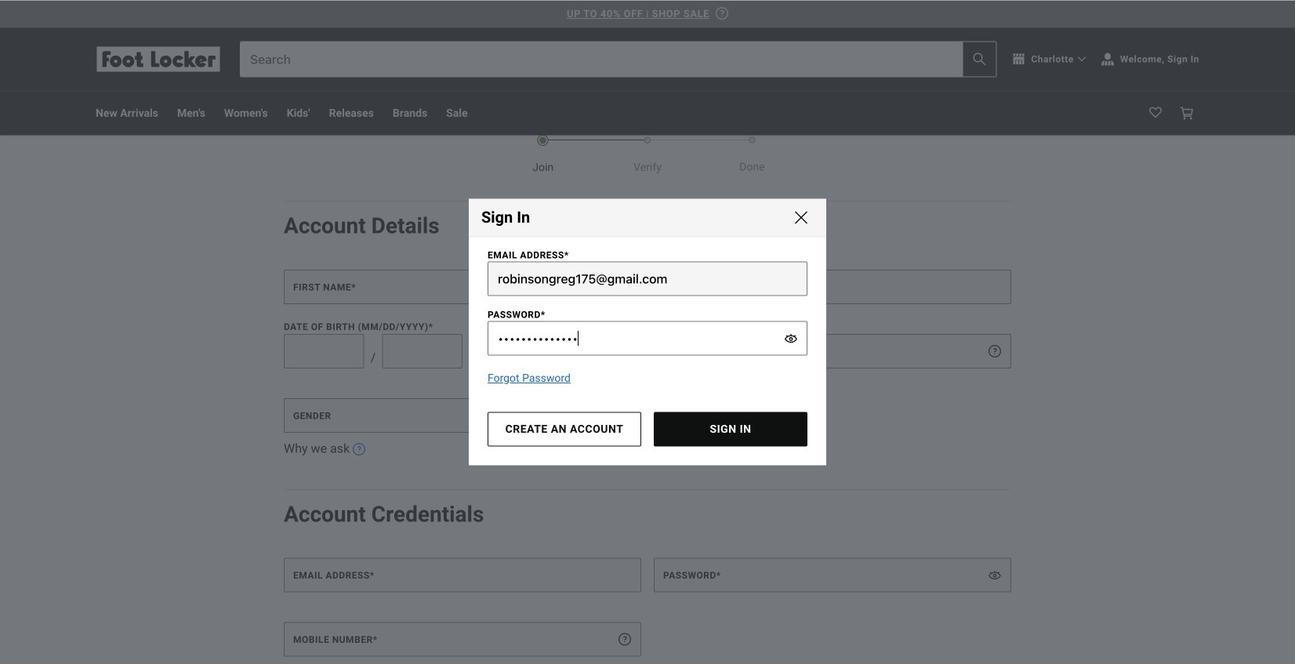Task type: describe. For each thing, give the bounding box(es) containing it.
close sign in image
[[795, 211, 808, 224]]

cart: 0 items image
[[1181, 107, 1194, 120]]

my favorites image
[[1150, 107, 1162, 120]]



Task type: locate. For each thing, give the bounding box(es) containing it.
show password image
[[785, 332, 798, 345]]

primary element
[[83, 91, 1213, 135]]

None email field
[[488, 262, 808, 296], [284, 558, 642, 593], [488, 262, 808, 296], [284, 558, 642, 593]]

required element
[[351, 282, 356, 293], [729, 346, 734, 357], [370, 570, 375, 581], [717, 570, 721, 581], [373, 635, 378, 646]]

None telephone field
[[284, 622, 642, 657]]

None text field
[[284, 270, 642, 304], [654, 270, 1012, 304], [284, 334, 364, 369], [480, 334, 642, 369], [284, 270, 642, 304], [654, 270, 1012, 304], [284, 334, 364, 369], [480, 334, 642, 369]]

more information image
[[353, 443, 366, 456]]

more information about up to 40% off | shop sale promotion image
[[716, 7, 729, 20]]

foot locker logo links to the home page image
[[96, 47, 221, 72]]

more information image
[[619, 345, 631, 358], [989, 345, 1002, 358], [619, 633, 631, 646]]

dialog
[[469, 199, 827, 465]]

toolbar
[[96, 91, 869, 135]]

None search field
[[240, 41, 997, 77]]

show password image
[[989, 569, 1002, 582]]

Search search field
[[241, 42, 996, 76]]

search submit image
[[974, 53, 986, 65]]

None text field
[[382, 334, 463, 369], [654, 334, 1012, 369], [382, 334, 463, 369], [654, 334, 1012, 369]]

None password field
[[488, 321, 808, 356], [654, 558, 1012, 593], [488, 321, 808, 356], [654, 558, 1012, 593]]



Task type: vqa. For each thing, say whether or not it's contained in the screenshot.
active image
no



